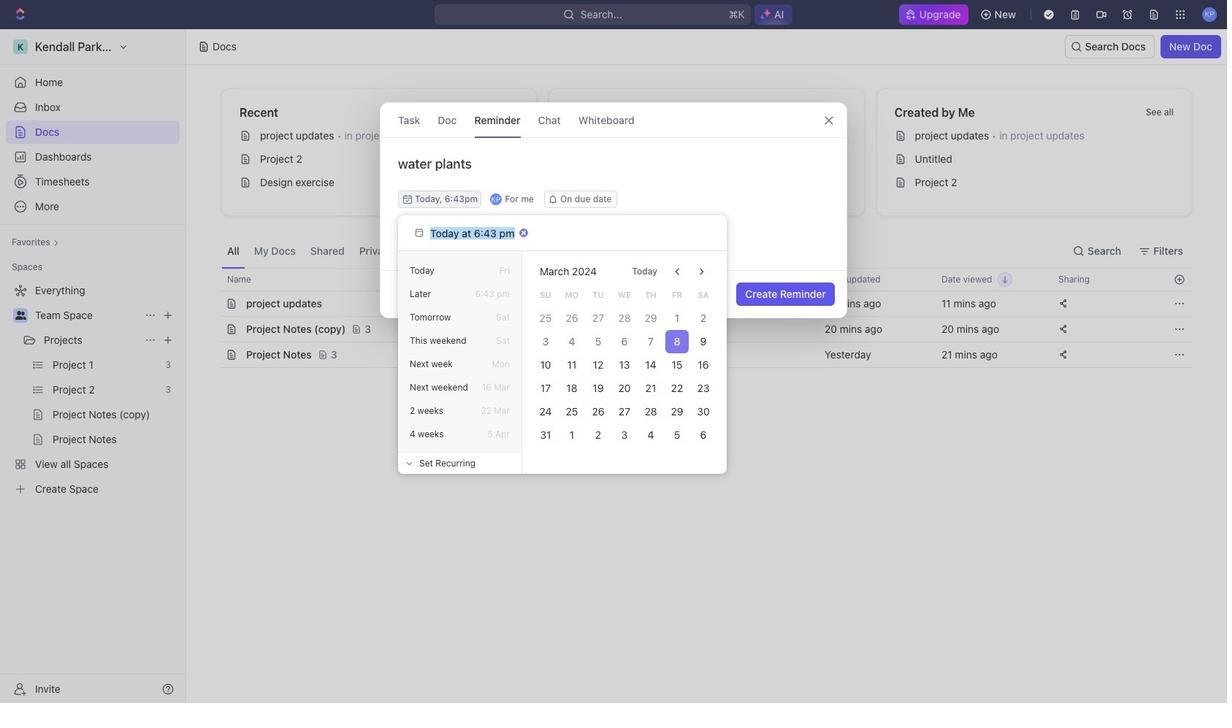 Task type: locate. For each thing, give the bounding box(es) containing it.
tab list
[[221, 234, 584, 268]]

dialog
[[380, 102, 848, 319]]

Due date text field
[[430, 227, 516, 239]]

1 vertical spatial cell
[[205, 317, 221, 342]]

column header
[[205, 268, 221, 292]]

sidebar navigation
[[0, 29, 186, 704]]

4 row from the top
[[205, 342, 1193, 368]]

3 cell from the top
[[205, 343, 221, 368]]

no favorited docs image
[[678, 122, 736, 180]]

1 cell from the top
[[205, 292, 221, 316]]

2 cell from the top
[[205, 317, 221, 342]]

cell
[[205, 292, 221, 316], [205, 317, 221, 342], [205, 343, 221, 368]]

0 vertical spatial cell
[[205, 292, 221, 316]]

2 vertical spatial cell
[[205, 343, 221, 368]]

row
[[205, 268, 1193, 292], [205, 291, 1193, 317], [205, 316, 1193, 343], [205, 342, 1193, 368]]

tree
[[6, 279, 180, 501]]

table
[[205, 268, 1193, 368]]



Task type: vqa. For each thing, say whether or not it's contained in the screenshot.
Goals
no



Task type: describe. For each thing, give the bounding box(es) containing it.
Reminder na﻿me or type '/' for commands text field
[[381, 156, 847, 191]]

1 row from the top
[[205, 268, 1193, 292]]

user group image
[[15, 311, 26, 320]]

tree inside sidebar "navigation"
[[6, 279, 180, 501]]

cell for third row from the bottom of the page
[[205, 292, 221, 316]]

cell for 4th row from the top
[[205, 343, 221, 368]]

2 row from the top
[[205, 291, 1193, 317]]

cell for third row from the top of the page
[[205, 317, 221, 342]]

3 row from the top
[[205, 316, 1193, 343]]



